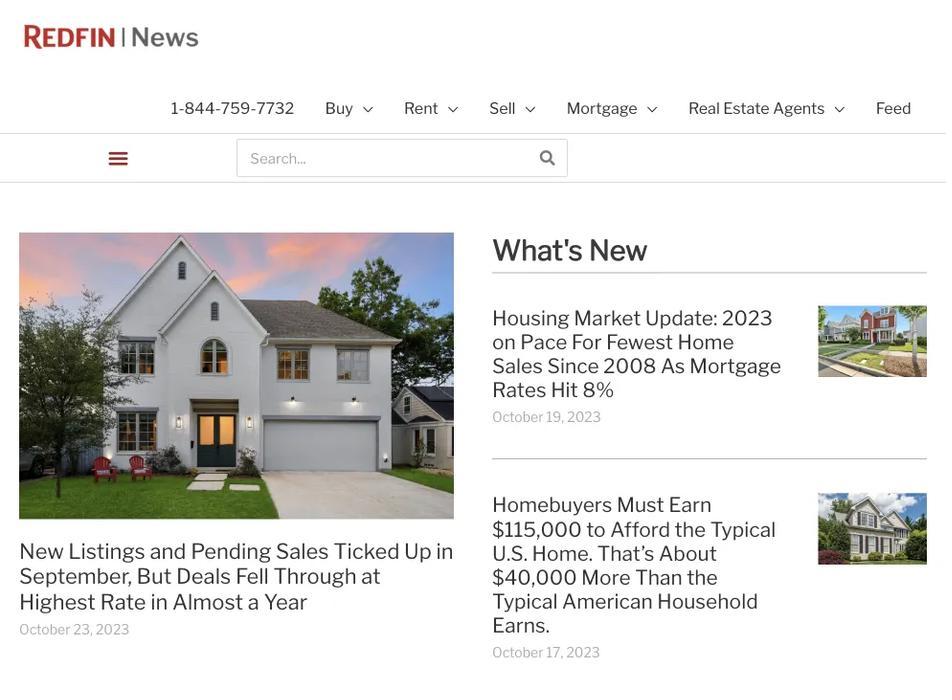 Task type: locate. For each thing, give the bounding box(es) containing it.
sales
[[492, 354, 543, 378], [276, 539, 329, 564]]

2023
[[722, 305, 773, 330], [567, 409, 601, 425], [96, 622, 130, 638], [567, 645, 601, 661]]

estate
[[724, 99, 770, 117]]

since
[[547, 354, 599, 378]]

housing market update:  2023 on pace for fewest home sales since 2008 as mortgage rates hit 8% october 19, 2023
[[492, 305, 782, 425]]

more
[[582, 565, 631, 590]]

at
[[361, 564, 381, 590]]

pace
[[521, 329, 567, 354]]

home.
[[532, 541, 593, 566]]

housing market update:  2023 on pace for fewest home sales since 2008 as mortgage rates hit 8% link
[[492, 305, 782, 402]]

real estate agents link
[[673, 74, 861, 143]]

through
[[273, 564, 357, 590]]

0 horizontal spatial new
[[19, 539, 64, 564]]

2023 right 17,
[[567, 645, 601, 661]]

typical up household
[[711, 517, 776, 542]]

mortgage link
[[551, 74, 673, 143]]

1 vertical spatial october
[[19, 622, 71, 638]]

october down rates on the right bottom of page
[[492, 409, 544, 425]]

new up 'highest'
[[19, 539, 64, 564]]

september,
[[19, 564, 132, 590]]

2 vertical spatial october
[[492, 645, 544, 661]]

mortgage inside housing market update:  2023 on pace for fewest home sales since 2008 as mortgage rates hit 8% october 19, 2023
[[690, 354, 782, 378]]

but
[[137, 564, 172, 590]]

19,
[[547, 409, 565, 425]]

0 vertical spatial in
[[436, 539, 454, 564]]

must
[[617, 493, 665, 517]]

0 horizontal spatial mortgage
[[567, 99, 638, 117]]

afford
[[610, 517, 671, 542]]

the right than
[[687, 565, 718, 590]]

october inside new listings and pending sales ticked up in september, but deals fell through at highest rate in almost a year october 23, 2023
[[19, 622, 71, 638]]

1 vertical spatial sales
[[276, 539, 329, 564]]

new
[[589, 233, 648, 267], [19, 539, 64, 564]]

0 vertical spatial new
[[589, 233, 648, 267]]

fell
[[236, 564, 269, 590]]

None search field
[[237, 139, 568, 177]]

8%
[[583, 378, 615, 402]]

1 horizontal spatial sales
[[492, 354, 543, 378]]

2023 right 23,
[[96, 622, 130, 638]]

october down earns. at the right of the page
[[492, 645, 544, 661]]

rate
[[100, 589, 146, 615]]

1 vertical spatial new
[[19, 539, 64, 564]]

that's
[[598, 541, 655, 566]]

market
[[574, 305, 641, 330]]

up
[[404, 539, 432, 564]]

on
[[492, 329, 516, 354]]

sales up year
[[276, 539, 329, 564]]

in right 'up'
[[436, 539, 454, 564]]

$115,000
[[492, 517, 582, 542]]

$40,000
[[492, 565, 577, 590]]

home
[[678, 329, 735, 354]]

year
[[264, 589, 308, 615]]

rent
[[404, 99, 438, 117]]

0 vertical spatial sales
[[492, 354, 543, 378]]

0 vertical spatial october
[[492, 409, 544, 425]]

2023 inside new listings and pending sales ticked up in september, but deals fell through at highest rate in almost a year october 23, 2023
[[96, 622, 130, 638]]

0 vertical spatial mortgage
[[567, 99, 638, 117]]

1-844-759-7732 link
[[156, 74, 310, 143]]

2023 inside homebuyers must earn $115,000 to afford the typical u.s. home. that's about $40,000 more than the typical american household earns. october 17, 2023
[[567, 645, 601, 661]]

what's new
[[492, 233, 648, 267]]

1 horizontal spatial mortgage
[[690, 354, 782, 378]]

1 horizontal spatial in
[[436, 539, 454, 564]]

1 vertical spatial mortgage
[[690, 354, 782, 378]]

mortgage right sell link
[[567, 99, 638, 117]]

new listings and pending sales ticked up in september, but deals fell through at highest rate in almost a year link
[[19, 539, 454, 615]]

october inside homebuyers must earn $115,000 to afford the typical u.s. home. that's about $40,000 more than the typical american household earns. october 17, 2023
[[492, 645, 544, 661]]

0 horizontal spatial sales
[[276, 539, 329, 564]]

for
[[572, 329, 602, 354]]

housing
[[492, 305, 570, 330]]

typical down u.s.
[[492, 590, 558, 614]]

sales down housing
[[492, 354, 543, 378]]

in right rate
[[151, 589, 168, 615]]

sales inside new listings and pending sales ticked up in september, but deals fell through at highest rate in almost a year october 23, 2023
[[276, 539, 329, 564]]

listings
[[68, 539, 145, 564]]

0 horizontal spatial typical
[[492, 590, 558, 614]]

1 vertical spatial in
[[151, 589, 168, 615]]

the right 'afford'
[[675, 517, 706, 542]]

new up market
[[589, 233, 648, 267]]

american
[[562, 590, 653, 614]]

2023 right 19,
[[567, 409, 601, 425]]

october down 'highest'
[[19, 622, 71, 638]]

mortgage right as
[[690, 354, 782, 378]]

rates
[[492, 378, 547, 402]]

the
[[675, 517, 706, 542], [687, 565, 718, 590]]

mortgage
[[567, 99, 638, 117], [690, 354, 782, 378]]

0 vertical spatial typical
[[711, 517, 776, 542]]

a
[[248, 589, 259, 615]]

buy link
[[310, 74, 389, 143]]

earns.
[[492, 614, 550, 638]]

typical
[[711, 517, 776, 542], [492, 590, 558, 614]]

october
[[492, 409, 544, 425], [19, 622, 71, 638], [492, 645, 544, 661]]

in
[[436, 539, 454, 564], [151, 589, 168, 615]]

1 vertical spatial typical
[[492, 590, 558, 614]]

agents
[[773, 99, 825, 117]]

pending
[[191, 539, 271, 564]]



Task type: describe. For each thing, give the bounding box(es) containing it.
october for homebuyers must earn $115,000 to afford the typical u.s. home. that's about $40,000 more than the typical american household earns.
[[492, 645, 544, 661]]

feed link
[[861, 74, 927, 143]]

and
[[150, 539, 186, 564]]

feed
[[876, 99, 912, 117]]

homebuyers
[[492, 493, 613, 517]]

0 vertical spatial the
[[675, 517, 706, 542]]

Search... search field
[[238, 140, 529, 176]]

than
[[635, 565, 683, 590]]

sell link
[[474, 74, 551, 143]]

759-
[[221, 99, 256, 117]]

ticked
[[334, 539, 400, 564]]

hit
[[551, 378, 578, 402]]

deals
[[176, 564, 231, 590]]

what's
[[492, 233, 583, 267]]

household
[[657, 590, 759, 614]]

new inside new listings and pending sales ticked up in september, but deals fell through at highest rate in almost a year october 23, 2023
[[19, 539, 64, 564]]

1 horizontal spatial new
[[589, 233, 648, 267]]

new listings and pending sales ticked up in september, but deals fell through at highest rate in almost a year october 23, 2023
[[19, 539, 454, 638]]

real
[[689, 99, 720, 117]]

october for new listings and pending sales ticked up in september, but deals fell through at highest rate in almost a year
[[19, 622, 71, 638]]

u.s.
[[492, 541, 528, 566]]

1-
[[171, 99, 184, 117]]

search image
[[540, 150, 555, 165]]

redfin real estate news image
[[19, 17, 203, 57]]

almost
[[173, 589, 243, 615]]

to
[[587, 517, 606, 542]]

real estate agents
[[689, 99, 825, 117]]

2023 right update:
[[722, 305, 773, 330]]

sales inside housing market update:  2023 on pace for fewest home sales since 2008 as mortgage rates hit 8% october 19, 2023
[[492, 354, 543, 378]]

2008
[[604, 354, 657, 378]]

1 vertical spatial the
[[687, 565, 718, 590]]

homebuyers must earn $115,000 to afford the typical u.s. home. that's about $40,000 more than the typical american household earns. october 17, 2023
[[492, 493, 776, 661]]

about
[[659, 541, 717, 566]]

rent link
[[389, 74, 474, 143]]

7732
[[256, 99, 294, 117]]

buy
[[325, 99, 353, 117]]

17,
[[547, 645, 564, 661]]

earn
[[669, 493, 712, 517]]

844-
[[184, 99, 221, 117]]

as
[[661, 354, 685, 378]]

23,
[[73, 622, 93, 638]]

1 horizontal spatial typical
[[711, 517, 776, 542]]

sell
[[489, 99, 516, 117]]

1-844-759-7732
[[171, 99, 294, 117]]

highest
[[19, 589, 96, 615]]

fewest
[[606, 329, 673, 354]]

homebuyers must earn $115,000 to afford the typical u.s. home. that's about $40,000 more than the typical american household earns. link
[[492, 493, 776, 638]]

update:
[[645, 305, 718, 330]]

october inside housing market update:  2023 on pace for fewest home sales since 2008 as mortgage rates hit 8% october 19, 2023
[[492, 409, 544, 425]]

0 horizontal spatial in
[[151, 589, 168, 615]]



Task type: vqa. For each thing, say whether or not it's contained in the screenshot.
October within the the New Listings and Pending Sales Ticked Up in September, But Deals Fell Through at Highest Rate in Almost a Year October 23, 2023
yes



